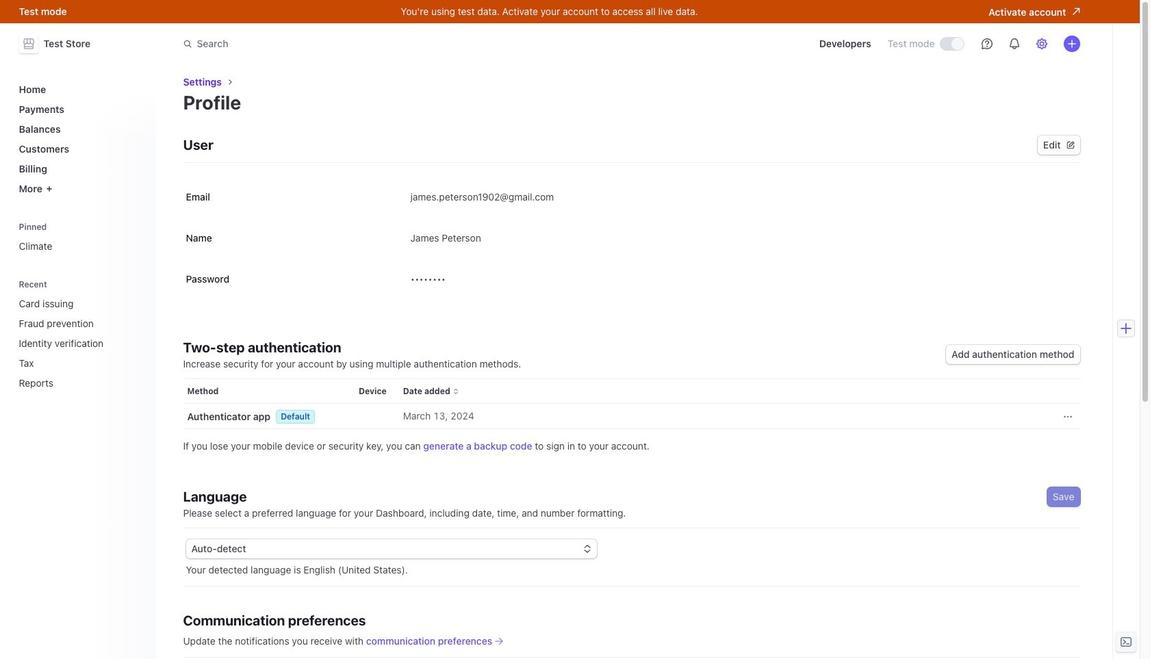 Task type: describe. For each thing, give the bounding box(es) containing it.
notifications image
[[1009, 38, 1020, 49]]

1 recent element from the top
[[13, 279, 148, 394]]

row actions image
[[1064, 413, 1072, 421]]

pinned element
[[13, 222, 148, 257]]

settings image
[[1036, 38, 1047, 49]]

svg image
[[1066, 141, 1075, 149]]

Test mode checkbox
[[940, 38, 964, 50]]



Task type: vqa. For each thing, say whether or not it's contained in the screenshot.
svg image
yes



Task type: locate. For each thing, give the bounding box(es) containing it.
recent element
[[13, 279, 148, 394], [13, 292, 148, 394]]

core navigation links element
[[13, 78, 148, 200]]

None search field
[[175, 31, 561, 56]]

2 recent element from the top
[[13, 292, 148, 394]]

Search text field
[[175, 31, 561, 56]]

help image
[[982, 38, 993, 49]]



